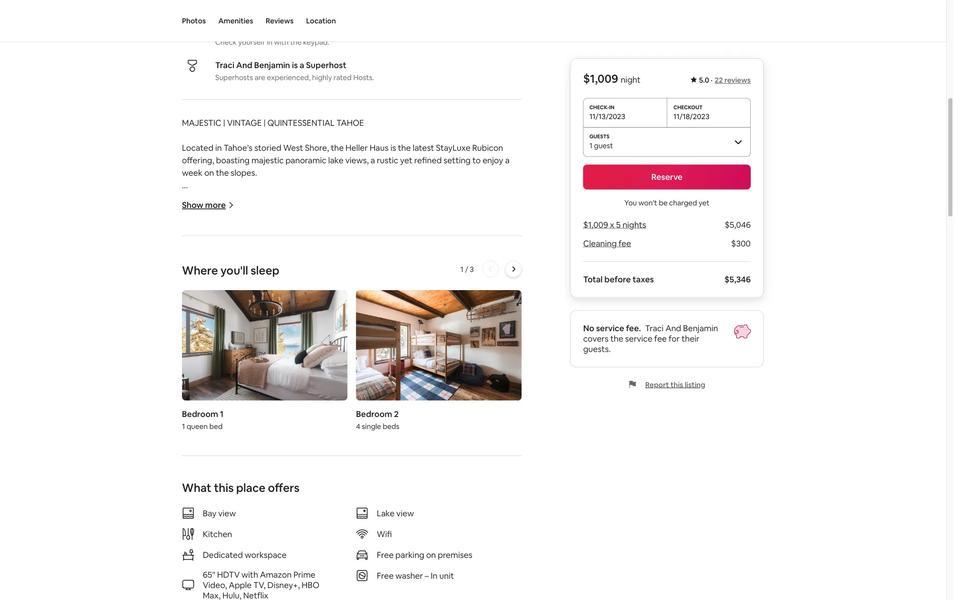 Task type: describe. For each thing, give the bounding box(es) containing it.
0 horizontal spatial service
[[596, 323, 624, 334]]

is up from
[[442, 392, 448, 403]]

shake
[[238, 504, 261, 515]]

where
[[182, 263, 218, 278]]

fire
[[387, 542, 399, 552]]

traci and benjamin covers the service fee for their guests.
[[583, 323, 718, 354]]

adventures.
[[301, 404, 346, 415]]

exhilarating
[[381, 342, 425, 353]]

a down family.
[[299, 592, 303, 600]]

nothing
[[458, 567, 487, 577]]

on inside located in tahoe's storied west shore, the heller haus is the latest stayluxe rubicon offering, boasting majestic panoramic lake views, a rustic yet refined setting to enjoy a week on the slopes.
[[204, 167, 214, 178]]

the down warmth
[[263, 504, 276, 515]]

0 horizontal spatial all
[[227, 379, 235, 390]]

in up yourself
[[259, 24, 266, 35]]

you up inside
[[478, 492, 492, 502]]

hdtv
[[217, 569, 240, 580]]

$1,009 night
[[583, 71, 641, 86]]

a inside traci and benjamin is a superhost superhosts are experienced, highly rated hosts.
[[300, 60, 304, 70]]

the inside traci and benjamin covers the service fee for their guests.
[[611, 333, 624, 344]]

tahoe down almost on the bottom of the page
[[458, 429, 482, 440]]

amazon
[[260, 569, 292, 580]]

for down so
[[374, 429, 385, 440]]

and up basics on the left of the page
[[445, 579, 459, 590]]

view for bay view
[[218, 508, 236, 519]]

you left can
[[371, 492, 384, 502]]

~
[[182, 205, 187, 215]]

$1,009 for $1,009 night
[[583, 71, 619, 86]]

you inside a home for all seasons, and retaining its gorgeous redwood post and beam architecture and soaring granite fireplace, this cozy but spacious mountain lodge is the perfect basecamp for all of your tahoe adventures. enjoy panoramic views from rubicon peak to mt rose, and sapphire blue waters that appear to be so close you could almost reach it. the heller haus is perched atop a vista that allows for a truly four season tahoe experience.
[[415, 417, 429, 428]]

for up soaring
[[214, 379, 225, 390]]

the up "growth"
[[182, 504, 195, 515]]

a left rustic
[[371, 155, 375, 165]]

4 - from the top
[[182, 267, 185, 278]]

lodge
[[418, 392, 440, 403]]

1 | from the left
[[223, 117, 225, 128]]

1 left "queen"
[[182, 421, 185, 431]]

in inside located in tahoe's storied west shore, the heller haus is the latest stayluxe rubicon offering, boasting majestic panoramic lake views, a rustic yet refined setting to enjoy a week on the slopes.
[[215, 142, 222, 153]]

1 horizontal spatial unload
[[402, 492, 428, 502]]

your up head
[[430, 492, 447, 502]]

where you'll sleep
[[182, 263, 280, 278]]

report this listing
[[646, 380, 706, 389]]

the down the wifi
[[372, 542, 385, 552]]

this up mudroom.
[[214, 480, 234, 495]]

your down can
[[385, 504, 402, 515]]

enjoy
[[348, 404, 368, 415]]

tahoe inside while tahoe prides itself with incredible culinary adventures, sometimes nothing beats a home cooked meal with the family. worry not, this kitchen is stocked and ready with everything you need including a fully stocked spice rack, and even basics like sugar, flou
[[205, 567, 229, 577]]

lake.
[[268, 354, 285, 365]]

design
[[233, 342, 259, 353]]

is down 'sapphire'
[[243, 429, 249, 440]]

lodge
[[257, 205, 281, 215]]

is inside traci and benjamin is a superhost superhosts are experienced, highly rated hosts.
[[292, 60, 298, 70]]

wifi
[[260, 267, 277, 278]]

before
[[605, 274, 631, 285]]

1 vertical spatial that
[[331, 429, 347, 440]]

check
[[215, 37, 237, 47]]

a left vista
[[305, 429, 309, 440]]

its
[[323, 379, 332, 390]]

the right shore,
[[331, 142, 344, 153]]

a right slopes,
[[508, 342, 512, 353]]

views
[[413, 404, 434, 415]]

this left listing
[[671, 380, 683, 389]]

the left slopes,
[[455, 342, 468, 353]]

11/18/2023
[[674, 112, 710, 121]]

majestic | vintage | quintessential tahoe
[[182, 117, 364, 128]]

and right alder
[[312, 492, 326, 502]]

sq
[[210, 205, 219, 215]]

post
[[409, 379, 426, 390]]

a left book
[[334, 542, 338, 552]]

and down the a
[[182, 392, 196, 403]]

won't
[[639, 198, 658, 207]]

pantry
[[247, 280, 273, 290]]

in up sometimes
[[434, 542, 440, 552]]

1 inside 1 guest popup button
[[590, 141, 593, 150]]

head
[[441, 504, 460, 515]]

1 horizontal spatial all
[[237, 404, 245, 415]]

netflix
[[243, 590, 268, 600]]

spice
[[355, 592, 376, 600]]

prides
[[231, 567, 255, 577]]

gorgeous
[[334, 379, 370, 390]]

you won't be charged yet
[[625, 198, 710, 207]]

and right the rose,
[[216, 417, 231, 428]]

blue
[[268, 417, 284, 428]]

heller inside greeted with the warmth of alder and redwoods, you can unload your gear as you enter the mudroom. shake the snow off your boots, unload your gear, and head inside the old growth redwood halls of heller haus.
[[277, 517, 299, 527]]

no service fee.
[[583, 323, 641, 334]]

on down kitchen
[[213, 542, 223, 552]]

mountain
[[380, 392, 417, 403]]

warmth
[[249, 492, 279, 502]]

mudroom.
[[197, 504, 237, 515]]

culinary
[[335, 567, 365, 577]]

from
[[436, 404, 454, 415]]

haus.
[[301, 517, 322, 527]]

–
[[425, 570, 429, 581]]

on up sometimes
[[426, 549, 436, 560]]

redwoods,
[[328, 492, 369, 502]]

as inside greeted with the warmth of alder and redwoods, you can unload your gear as you enter the mudroom. shake the snow off your boots, unload your gear, and head inside the old growth redwood halls of heller haus.
[[468, 492, 476, 502]]

reserve button
[[583, 165, 751, 190]]

appear
[[331, 417, 359, 428]]

home inside while tahoe prides itself with incredible culinary adventures, sometimes nothing beats a home cooked meal with the family. worry not, this kitchen is stocked and ready with everything you need including a fully stocked spice rack, and even basics like sugar, flou
[[182, 579, 204, 590]]

fast
[[187, 267, 203, 278]]

up
[[304, 542, 314, 552]]

be inside a home for all seasons, and retaining its gorgeous redwood post and beam architecture and soaring granite fireplace, this cozy but spacious mountain lodge is the perfect basecamp for all of your tahoe adventures. enjoy panoramic views from rubicon peak to mt rose, and sapphire blue waters that appear to be so close you could almost reach it. the heller haus is perched atop a vista that allows for a truly four season tahoe experience.
[[371, 417, 381, 428]]

cleaning
[[583, 238, 617, 249]]

character
[[198, 330, 235, 340]]

reserve
[[652, 172, 683, 182]]

inside
[[462, 504, 484, 515]]

to up modern
[[445, 317, 453, 328]]

free for free parking on premises
[[377, 549, 394, 560]]

rated
[[334, 73, 352, 82]]

ft
[[221, 205, 228, 215]]

storage
[[200, 280, 229, 290]]

and up "fireplace,"
[[271, 379, 285, 390]]

panoramic inside a home for all seasons, and retaining its gorgeous redwood post and beam architecture and soaring granite fireplace, this cozy but spacious mountain lodge is the perfect basecamp for all of your tahoe adventures. enjoy panoramic views from rubicon peak to mt rose, and sapphire blue waters that appear to be so close you could almost reach it. the heller haus is perched atop a vista that allows for a truly four season tahoe experience.
[[370, 404, 411, 415]]

1 vertical spatial day
[[211, 354, 225, 365]]

rubicon inside located in tahoe's storied west shore, the heller haus is the latest stayluxe rubicon offering, boasting majestic panoramic lake views, a rustic yet refined setting to enjoy a week on the slopes.
[[472, 142, 503, 153]]

taxes
[[633, 274, 654, 285]]

bedroom for bedroom 2
[[356, 409, 392, 419]]

superhosts
[[215, 73, 253, 82]]

not,
[[342, 579, 357, 590]]

1 up the 'bed'
[[220, 409, 224, 419]]

of right halls
[[267, 517, 275, 527]]

in right yourself
[[267, 37, 273, 47]]

you
[[625, 198, 637, 207]]

for down soaring
[[224, 404, 235, 415]]

this inside a home for all seasons, and retaining its gorgeous redwood post and beam architecture and soaring granite fireplace, this cozy but spacious mountain lodge is the perfect basecamp for all of your tahoe adventures. enjoy panoramic views from rubicon peak to mt rose, and sapphire blue waters that appear to be so close you could almost reach it. the heller haus is perched atop a vista that allows for a truly four season tahoe experience.
[[295, 392, 308, 403]]

traci for superhosts
[[215, 60, 234, 70]]

and up alpine
[[274, 317, 288, 328]]

$1,009 x 5 nights
[[583, 220, 646, 230]]

view for lake view
[[397, 508, 414, 519]]

2 | from the left
[[264, 117, 266, 128]]

1 horizontal spatial granite
[[457, 542, 484, 552]]

service inside traci and benjamin covers the service fee for their guests.
[[625, 333, 653, 344]]

traci for fee
[[645, 323, 664, 334]]

0 vertical spatial day
[[427, 342, 441, 353]]

the inside while tahoe prides itself with incredible culinary adventures, sometimes nothing beats a home cooked meal with the family. worry not, this kitchen is stocked and ready with everything you need including a fully stocked spice rack, and even basics like sugar, flou
[[275, 579, 288, 590]]

rubicon inside a home for all seasons, and retaining its gorgeous redwood post and beam architecture and soaring granite fireplace, this cozy but spacious mountain lodge is the perfect basecamp for all of your tahoe adventures. enjoy panoramic views from rubicon peak to mt rose, and sapphire blue waters that appear to be so close you could almost reach it. the heller haus is perched atop a vista that allows for a truly four season tahoe experience.
[[456, 404, 487, 415]]

where you'll sleep region
[[178, 261, 526, 435]]

traci and benjamin is a superhost superhosts are experienced, highly rated hosts.
[[215, 60, 374, 82]]

view inside - panoramic lake view ~ 3000 sq ft luxury lodge
[[246, 192, 264, 203]]

0 horizontal spatial unload
[[357, 504, 383, 515]]

your inside a home for all seasons, and retaining its gorgeous redwood post and beam architecture and soaring granite fireplace, this cozy but spacious mountain lodge is the perfect basecamp for all of your tahoe adventures. enjoy panoramic views from rubicon peak to mt rose, and sapphire blue waters that appear to be so close you could almost reach it. the heller haus is perched atop a vista that allows for a truly four season tahoe experience.
[[257, 404, 274, 415]]

the up unit on the bottom left of the page
[[442, 542, 455, 552]]

wifi
[[377, 529, 392, 539]]

of up snow
[[281, 492, 289, 502]]

- granite hearth and wood burning fireplace - fast starlink mesh wifi - ski storage and pantry
[[182, 255, 349, 290]]

stunning
[[198, 342, 231, 353]]

their
[[682, 333, 700, 344]]

hearth
[[217, 255, 243, 265]]

rustic
[[377, 155, 398, 165]]

1 left /
[[461, 264, 464, 274]]

and down rich
[[182, 342, 196, 353]]

no
[[583, 323, 595, 334]]

2
[[394, 409, 399, 419]]

heller inside thoughtfully renovated and restored in 2023, the heller haus returns to tahoe with the rich character of a classic alpine lodge, while delivering refined modern appointments and stunning design allowing you to unwind after an exhilarating day on the slopes, or a an epic day out on the lake.
[[370, 317, 393, 328]]

dedicated
[[203, 549, 243, 560]]

the inside a home for all seasons, and retaining its gorgeous redwood post and beam architecture and soaring granite fireplace, this cozy but spacious mountain lodge is the perfect basecamp for all of your tahoe adventures. enjoy panoramic views from rubicon peak to mt rose, and sapphire blue waters that appear to be so close you could almost reach it. the heller haus is perched atop a vista that allows for a truly four season tahoe experience.
[[450, 392, 463, 403]]

delivering
[[352, 330, 389, 340]]

while
[[182, 567, 204, 577]]

refined for delivering
[[391, 330, 419, 340]]

the down boasting
[[216, 167, 229, 178]]

panoramic inside located in tahoe's storied west shore, the heller haus is the latest stayluxe rubicon offering, boasting majestic panoramic lake views, a rustic yet refined setting to enjoy a week on the slopes.
[[286, 155, 326, 165]]

for inside traci and benjamin covers the service fee for their guests.
[[669, 333, 680, 344]]

mt
[[182, 417, 192, 428]]

0 vertical spatial stocked
[[412, 579, 443, 590]]

offering,
[[182, 155, 214, 165]]

starlink
[[205, 267, 236, 278]]

show more
[[182, 200, 226, 210]]

1 vertical spatial an
[[182, 354, 191, 365]]

- for - 4 bathrooms
[[182, 230, 185, 240]]

a down the renovated
[[247, 330, 251, 340]]

appointments
[[453, 330, 507, 340]]

on down design
[[242, 354, 252, 365]]

worry
[[316, 579, 340, 590]]

season
[[430, 429, 457, 440]]

on right roars
[[422, 542, 432, 552]]

and up "mesh"
[[245, 255, 259, 265]]

book
[[340, 542, 360, 552]]

can
[[386, 492, 400, 502]]

premises
[[438, 549, 473, 560]]

- 4 bathrooms
[[182, 230, 236, 240]]

with inside the "self check-in check yourself in with the keypad."
[[274, 37, 289, 47]]

old
[[501, 504, 513, 515]]

nights
[[623, 220, 646, 230]]

a down so
[[387, 429, 391, 440]]



Task type: locate. For each thing, give the bounding box(es) containing it.
4
[[187, 230, 192, 240], [356, 421, 360, 431]]

0 horizontal spatial that
[[314, 417, 330, 428]]

vista
[[311, 429, 329, 440]]

haus inside a home for all seasons, and retaining its gorgeous redwood post and beam architecture and soaring granite fireplace, this cozy but spacious mountain lodge is the perfect basecamp for all of your tahoe adventures. enjoy panoramic views from rubicon peak to mt rose, and sapphire blue waters that appear to be so close you could almost reach it. the heller haus is perched atop a vista that allows for a truly four season tahoe experience.
[[223, 429, 242, 440]]

$5,046
[[725, 220, 751, 230]]

workspace
[[245, 549, 287, 560]]

1 horizontal spatial and
[[666, 323, 682, 334]]

reviews button
[[266, 0, 294, 42]]

2 free from the top
[[377, 570, 394, 581]]

1 vertical spatial 4
[[356, 421, 360, 431]]

majestic
[[182, 117, 221, 128]]

$1,009 for $1,009 x 5 nights
[[583, 220, 608, 230]]

snow
[[278, 504, 298, 515]]

rubicon up "enjoy"
[[472, 142, 503, 153]]

$1,009 left x
[[583, 220, 608, 230]]

in left 2023,
[[324, 317, 331, 328]]

gear
[[449, 492, 466, 502]]

benjamin for experienced,
[[254, 60, 290, 70]]

1 vertical spatial redwood
[[212, 517, 247, 527]]

0 vertical spatial 4
[[187, 230, 192, 240]]

unload
[[402, 492, 428, 502], [357, 504, 383, 515]]

0 vertical spatial granite
[[228, 392, 256, 403]]

is up experienced,
[[292, 60, 298, 70]]

panoramic
[[286, 155, 326, 165], [370, 404, 411, 415]]

seasons,
[[237, 379, 269, 390]]

tv,
[[254, 580, 266, 590]]

- for - panoramic lake view ~ 3000 sq ft luxury lodge
[[182, 192, 185, 203]]

0 vertical spatial rubicon
[[472, 142, 503, 153]]

as up inside
[[468, 492, 476, 502]]

0 horizontal spatial redwood
[[212, 517, 247, 527]]

in
[[431, 570, 438, 581]]

and up lodge in the left bottom of the page
[[428, 379, 442, 390]]

or inside thoughtfully renovated and restored in 2023, the heller haus returns to tahoe with the rich character of a classic alpine lodge, while delivering refined modern appointments and stunning design allowing you to unwind after an exhilarating day on the slopes, or a an epic day out on the lake.
[[498, 342, 506, 353]]

0 horizontal spatial view
[[218, 508, 236, 519]]

or right slopes,
[[498, 342, 506, 353]]

and up superhosts
[[236, 60, 252, 70]]

4 left "bathrooms"
[[187, 230, 192, 240]]

four
[[412, 429, 428, 440]]

0 horizontal spatial or
[[278, 542, 286, 552]]

is right kitchen on the bottom of the page
[[405, 579, 410, 590]]

0 horizontal spatial 4
[[187, 230, 192, 240]]

refined
[[414, 155, 442, 165], [391, 330, 419, 340]]

a
[[182, 379, 188, 390]]

and for superhosts
[[236, 60, 252, 70]]

retaining
[[287, 379, 321, 390]]

and inside traci and benjamin covers the service fee for their guests.
[[666, 323, 682, 334]]

3000
[[189, 205, 209, 215]]

ready
[[461, 579, 483, 590]]

the up shake
[[235, 492, 248, 502]]

1 vertical spatial traci
[[645, 323, 664, 334]]

this down the retaining
[[295, 392, 308, 403]]

redwood inside a home for all seasons, and retaining its gorgeous redwood post and beam architecture and soaring granite fireplace, this cozy but spacious mountain lodge is the perfect basecamp for all of your tahoe adventures. enjoy panoramic views from rubicon peak to mt rose, and sapphire blue waters that appear to be so close you could almost reach it. the heller haus is perched atop a vista that allows for a truly four season tahoe experience.
[[372, 379, 407, 390]]

indulge in the serene beauty of lake tahoe from the comfort of our modern rustic bedroom, thoughtfully designed to provide a refined mountain escape and elevate your stay. image
[[182, 290, 348, 400], [182, 290, 348, 400]]

0 vertical spatial an
[[370, 342, 379, 353]]

panoramic up so
[[370, 404, 411, 415]]

washer
[[396, 570, 423, 581]]

1 vertical spatial $1,009
[[583, 220, 608, 230]]

2 - from the top
[[182, 230, 185, 240]]

burning
[[285, 255, 314, 265]]

the left old
[[486, 504, 499, 515]]

bedroom inside bedroom 1 1 queen bed
[[182, 409, 218, 419]]

0 vertical spatial unload
[[402, 492, 428, 502]]

granite
[[187, 255, 216, 265]]

cleaning fee
[[583, 238, 631, 249]]

1 vertical spatial all
[[237, 404, 245, 415]]

0 horizontal spatial an
[[182, 354, 191, 365]]

1 horizontal spatial redwood
[[372, 379, 407, 390]]

1 horizontal spatial haus
[[370, 142, 389, 153]]

stocked down worry
[[323, 592, 354, 600]]

all up 'sapphire'
[[237, 404, 245, 415]]

in inside thoughtfully renovated and restored in 2023, the heller haus returns to tahoe with the rich character of a classic alpine lodge, while delivering refined modern appointments and stunning design allowing you to unwind after an exhilarating day on the slopes, or a an epic day out on the lake.
[[324, 317, 331, 328]]

so
[[382, 417, 391, 428]]

5.0
[[699, 75, 709, 85]]

22
[[715, 75, 723, 85]]

2 bedroom from the left
[[356, 409, 392, 419]]

haus for returns
[[394, 317, 413, 328]]

1 horizontal spatial |
[[264, 117, 266, 128]]

0 vertical spatial traci
[[215, 60, 234, 70]]

1 / 3
[[461, 264, 474, 274]]

2 horizontal spatial view
[[397, 508, 414, 519]]

1 vertical spatial home
[[182, 579, 204, 590]]

redwood up kitchen
[[212, 517, 247, 527]]

1 horizontal spatial an
[[370, 342, 379, 353]]

2 $1,009 from the top
[[583, 220, 608, 230]]

0 horizontal spatial as
[[362, 542, 370, 552]]

0 vertical spatial or
[[498, 342, 506, 353]]

need
[[241, 592, 261, 600]]

0 vertical spatial benjamin
[[254, 60, 290, 70]]

stocked up even
[[412, 579, 443, 590]]

1 horizontal spatial bedroom
[[356, 409, 392, 419]]

fee
[[619, 238, 631, 249], [655, 333, 667, 344]]

22 reviews button
[[715, 75, 751, 85]]

the up delivering at the bottom left of page
[[356, 317, 369, 328]]

the left latest
[[398, 142, 411, 153]]

cleaning fee button
[[583, 238, 631, 249]]

this up spice
[[359, 579, 373, 590]]

0 horizontal spatial |
[[223, 117, 225, 128]]

1 vertical spatial and
[[666, 323, 682, 334]]

leather
[[249, 542, 276, 552]]

/
[[465, 264, 468, 274]]

- inside - panoramic lake view ~ 3000 sq ft luxury lodge
[[182, 192, 185, 203]]

1 horizontal spatial day
[[427, 342, 441, 353]]

panoramic down shore,
[[286, 155, 326, 165]]

0 horizontal spatial traci
[[215, 60, 234, 70]]

0 vertical spatial yet
[[400, 155, 413, 165]]

1 horizontal spatial fee
[[655, 333, 667, 344]]

photos button
[[182, 0, 206, 42]]

fully
[[305, 592, 321, 600]]

on down modern
[[443, 342, 453, 353]]

family.
[[290, 579, 315, 590]]

that
[[314, 417, 330, 428], [331, 429, 347, 440]]

- left fast
[[182, 267, 185, 278]]

haus inside located in tahoe's storied west shore, the heller haus is the latest stayluxe rubicon offering, boasting majestic panoramic lake views, a rustic yet refined setting to enjoy a week on the slopes.
[[370, 142, 389, 153]]

the left the lake.
[[253, 354, 266, 365]]

fireplace,
[[257, 392, 293, 403]]

returns
[[415, 317, 443, 328]]

and inside traci and benjamin is a superhost superhosts are experienced, highly rated hosts.
[[236, 60, 252, 70]]

tahoe inside thoughtfully renovated and restored in 2023, the heller haus returns to tahoe with the rich character of a classic alpine lodge, while delivering refined modern appointments and stunning design allowing you to unwind after an exhilarating day on the slopes, or a an epic day out on the lake.
[[455, 317, 478, 328]]

shore,
[[305, 142, 329, 153]]

0 horizontal spatial yet
[[400, 155, 413, 165]]

traci inside traci and benjamin covers the service fee for their guests.
[[645, 323, 664, 334]]

haus for is
[[370, 142, 389, 153]]

1 horizontal spatial 4
[[356, 421, 360, 431]]

quintessential
[[268, 117, 335, 128]]

single
[[362, 421, 381, 431]]

1 vertical spatial fee
[[655, 333, 667, 344]]

free up adventures,
[[377, 549, 394, 560]]

charged
[[669, 198, 697, 207]]

day down stunning
[[211, 354, 225, 365]]

the inside the "self check-in check yourself in with the keypad."
[[290, 37, 302, 47]]

your down "fireplace,"
[[257, 404, 274, 415]]

tahoe up 'cooked'
[[205, 567, 229, 577]]

haus up exhilarating
[[394, 317, 413, 328]]

and
[[245, 255, 259, 265], [231, 280, 245, 290], [274, 317, 288, 328], [182, 342, 196, 353], [271, 379, 285, 390], [428, 379, 442, 390], [182, 392, 196, 403], [216, 417, 231, 428], [312, 492, 326, 502], [425, 504, 439, 515], [445, 579, 459, 590], [398, 592, 412, 600]]

0 horizontal spatial bedroom
[[182, 409, 218, 419]]

benjamin inside traci and benjamin covers the service fee for their guests.
[[683, 323, 718, 334]]

lake view
[[377, 508, 414, 519]]

enjoy
[[483, 155, 503, 165]]

traci right fee.
[[645, 323, 664, 334]]

this inside while tahoe prides itself with incredible culinary adventures, sometimes nothing beats a home cooked meal with the family. worry not, this kitchen is stocked and ready with everything you need including a fully stocked spice rack, and even basics like sugar, flou
[[359, 579, 373, 590]]

2 horizontal spatial haus
[[394, 317, 413, 328]]

meal
[[237, 579, 255, 590]]

0 vertical spatial redwood
[[372, 379, 407, 390]]

bed
[[209, 421, 223, 431]]

$1,009 x 5 nights button
[[583, 220, 646, 230]]

refined inside located in tahoe's storied west shore, the heller haus is the latest stayluxe rubicon offering, boasting majestic panoramic lake views, a rustic yet refined setting to enjoy a week on the slopes.
[[414, 155, 442, 165]]

max,
[[203, 590, 221, 600]]

0 vertical spatial and
[[236, 60, 252, 70]]

bedroom for bedroom 1
[[182, 409, 218, 419]]

with inside thoughtfully renovated and restored in 2023, the heller haus returns to tahoe with the rich character of a classic alpine lodge, while delivering refined modern appointments and stunning design allowing you to unwind after an exhilarating day on the slopes, or a an epic day out on the lake.
[[480, 317, 497, 328]]

1 vertical spatial benjamin
[[683, 323, 718, 334]]

perfect
[[464, 392, 493, 403]]

1 vertical spatial granite
[[457, 542, 484, 552]]

on down offering,
[[204, 167, 214, 178]]

| right vintage
[[264, 117, 266, 128]]

1 vertical spatial panoramic
[[370, 404, 411, 415]]

5
[[616, 220, 621, 230]]

is inside located in tahoe's storied west shore, the heller haus is the latest stayluxe rubicon offering, boasting majestic panoramic lake views, a rustic yet refined setting to enjoy a week on the slopes.
[[391, 142, 396, 153]]

view up 'luxury'
[[246, 192, 264, 203]]

you down apple
[[225, 592, 239, 600]]

greeted with the warmth of alder and redwoods, you can unload your gear as you enter the mudroom. shake the snow off your boots, unload your gear, and head inside the old growth redwood halls of heller haus.
[[182, 492, 516, 527]]

1 left 'guest'
[[590, 141, 593, 150]]

1 vertical spatial stocked
[[323, 592, 354, 600]]

1 vertical spatial free
[[377, 570, 394, 581]]

1 horizontal spatial as
[[468, 492, 476, 502]]

but
[[330, 392, 343, 403]]

0 vertical spatial haus
[[370, 142, 389, 153]]

0 horizontal spatial day
[[211, 354, 225, 365]]

and for fee
[[666, 323, 682, 334]]

haus up rustic
[[370, 142, 389, 153]]

lake inside - panoramic lake view ~ 3000 sq ft luxury lodge
[[229, 192, 244, 203]]

0 horizontal spatial panoramic
[[286, 155, 326, 165]]

1 vertical spatial as
[[362, 542, 370, 552]]

bedroom inside the bedroom 2 4 single beds
[[356, 409, 392, 419]]

1 $1,009 from the top
[[583, 71, 619, 86]]

to up allows
[[360, 417, 369, 428]]

lake left views,
[[328, 155, 344, 165]]

1 vertical spatial rubicon
[[456, 404, 487, 415]]

- for - granite hearth and wood burning fireplace - fast starlink mesh wifi - ski storage and pantry
[[182, 255, 185, 265]]

fee inside traci and benjamin covers the service fee for their guests.
[[655, 333, 667, 344]]

a up experienced,
[[300, 60, 304, 70]]

1 horizontal spatial yet
[[699, 198, 710, 207]]

3 - from the top
[[182, 255, 185, 265]]

1 horizontal spatial view
[[246, 192, 264, 203]]

traci
[[215, 60, 234, 70], [645, 323, 664, 334]]

storied
[[254, 142, 281, 153]]

rubicon up almost on the bottom of the page
[[456, 404, 487, 415]]

65"
[[203, 569, 215, 580]]

1 vertical spatial unload
[[357, 504, 383, 515]]

all
[[227, 379, 235, 390], [237, 404, 245, 415]]

with inside 65" hdtv with amazon prime video, apple tv, disney+, hbo max, hulu, netflix
[[242, 569, 258, 580]]

0 horizontal spatial fee
[[619, 238, 631, 249]]

reviews
[[266, 16, 294, 25]]

0 horizontal spatial be
[[371, 417, 381, 428]]

0 horizontal spatial benjamin
[[254, 60, 290, 70]]

is up rustic
[[391, 142, 396, 153]]

tahoe
[[337, 117, 364, 128]]

is inside while tahoe prides itself with incredible culinary adventures, sometimes nothing beats a home cooked meal with the family. worry not, this kitchen is stocked and ready with everything you need including a fully stocked spice rack, and even basics like sugar, flou
[[405, 579, 410, 590]]

refined for yet
[[414, 155, 442, 165]]

benjamin for their
[[683, 323, 718, 334]]

the
[[290, 37, 302, 47], [331, 142, 344, 153], [398, 142, 411, 153], [216, 167, 229, 178], [356, 317, 369, 328], [498, 317, 511, 328], [611, 333, 624, 344], [455, 342, 468, 353], [253, 354, 266, 365], [450, 392, 463, 403], [235, 492, 248, 502], [182, 504, 195, 515], [263, 504, 276, 515], [486, 504, 499, 515], [372, 542, 385, 552], [442, 542, 455, 552], [275, 579, 288, 590]]

you inside while tahoe prides itself with incredible culinary adventures, sometimes nothing beats a home cooked meal with the family. worry not, this kitchen is stocked and ready with everything you need including a fully stocked spice rack, and even basics like sugar, flou
[[225, 592, 239, 600]]

and right rack,
[[398, 592, 412, 600]]

to
[[473, 155, 481, 165], [445, 317, 453, 328], [310, 342, 318, 353], [510, 404, 518, 415], [360, 417, 369, 428]]

heller down snow
[[277, 517, 299, 527]]

or left the curl
[[278, 542, 286, 552]]

yourself
[[238, 37, 265, 47]]

tahoe up blue
[[276, 404, 299, 415]]

curl
[[288, 542, 302, 552]]

the left keypad.
[[290, 37, 302, 47]]

0 vertical spatial $1,009
[[583, 71, 619, 86]]

1 free from the top
[[377, 549, 394, 560]]

bay
[[203, 508, 217, 519]]

free for free washer – in unit
[[377, 570, 394, 581]]

of inside a home for all seasons, and retaining its gorgeous redwood post and beam architecture and soaring granite fireplace, this cozy but spacious mountain lodge is the perfect basecamp for all of your tahoe adventures. enjoy panoramic views from rubicon peak to mt rose, and sapphire blue waters that appear to be so close you could almost reach it. the heller haus is perched atop a vista that allows for a truly four season tahoe experience.
[[247, 404, 255, 415]]

heller inside located in tahoe's storied west shore, the heller haus is the latest stayluxe rubicon offering, boasting majestic panoramic lake views, a rustic yet refined setting to enjoy a week on the slopes.
[[346, 142, 368, 153]]

a
[[300, 60, 304, 70], [371, 155, 375, 165], [505, 155, 510, 165], [247, 330, 251, 340], [508, 342, 512, 353], [305, 429, 309, 440], [387, 429, 391, 440], [334, 542, 338, 552], [512, 567, 517, 577], [299, 592, 303, 600]]

architecture
[[468, 379, 515, 390]]

granite inside a home for all seasons, and retaining its gorgeous redwood post and beam architecture and soaring granite fireplace, this cozy but spacious mountain lodge is the perfect basecamp for all of your tahoe adventures. enjoy panoramic views from rubicon peak to mt rose, and sapphire blue waters that appear to be so close you could almost reach it. the heller haus is perched atop a vista that allows for a truly four season tahoe experience.
[[228, 392, 256, 403]]

5.0 · 22 reviews
[[699, 75, 751, 85]]

to left "enjoy"
[[473, 155, 481, 165]]

0 vertical spatial home
[[190, 379, 212, 390]]

4 left single
[[356, 421, 360, 431]]

incredible
[[295, 567, 333, 577]]

heller inside a home for all seasons, and retaining its gorgeous redwood post and beam architecture and soaring granite fireplace, this cozy but spacious mountain lodge is the perfect basecamp for all of your tahoe adventures. enjoy panoramic views from rubicon peak to mt rose, and sapphire blue waters that appear to be so close you could almost reach it. the heller haus is perched atop a vista that allows for a truly four season tahoe experience.
[[199, 429, 221, 440]]

sometimes
[[413, 567, 456, 577]]

the up appointments
[[498, 317, 511, 328]]

views,
[[345, 155, 369, 165]]

| left vintage
[[223, 117, 225, 128]]

1
[[590, 141, 593, 150], [461, 264, 464, 274], [220, 409, 224, 419], [182, 421, 185, 431]]

bedroom 1 1 queen bed
[[182, 409, 224, 431]]

0 horizontal spatial granite
[[228, 392, 256, 403]]

the down beam
[[450, 392, 463, 403]]

with inside greeted with the warmth of alder and redwoods, you can unload your gear as you enter the mudroom. shake the snow off your boots, unload your gear, and head inside the old growth redwood halls of heller haus.
[[216, 492, 233, 502]]

home inside a home for all seasons, and retaining its gorgeous redwood post and beam architecture and soaring granite fireplace, this cozy but spacious mountain lodge is the perfect basecamp for all of your tahoe adventures. enjoy panoramic views from rubicon peak to mt rose, and sapphire blue waters that appear to be so close you could almost reach it. the heller haus is perched atop a vista that allows for a truly four season tahoe experience.
[[190, 379, 212, 390]]

fee down the 5
[[619, 238, 631, 249]]

1 vertical spatial be
[[371, 417, 381, 428]]

cooked
[[206, 579, 235, 590]]

adventures,
[[367, 567, 411, 577]]

unit
[[440, 570, 454, 581]]

hosts.
[[353, 73, 374, 82]]

home right the a
[[190, 379, 212, 390]]

1 vertical spatial lake
[[229, 192, 244, 203]]

0 horizontal spatial stocked
[[323, 592, 354, 600]]

traci up superhosts
[[215, 60, 234, 70]]

and right gear,
[[425, 504, 439, 515]]

panoramic
[[187, 192, 227, 203]]

you down alpine
[[294, 342, 308, 353]]

5 - from the top
[[182, 280, 185, 290]]

0 horizontal spatial lake
[[229, 192, 244, 203]]

hearth.
[[486, 542, 514, 552]]

lake inside located in tahoe's storied west shore, the heller haus is the latest stayluxe rubicon offering, boasting majestic panoramic lake views, a rustic yet refined setting to enjoy a week on the slopes.
[[328, 155, 344, 165]]

0 vertical spatial be
[[659, 198, 668, 207]]

0 horizontal spatial haus
[[223, 429, 242, 440]]

1 bedroom from the left
[[182, 409, 218, 419]]

0 horizontal spatial and
[[236, 60, 252, 70]]

traci inside traci and benjamin is a superhost superhosts are experienced, highly rated hosts.
[[215, 60, 234, 70]]

redwood inside greeted with the warmth of alder and redwoods, you can unload your gear as you enter the mudroom. shake the snow off your boots, unload your gear, and head inside the old growth redwood halls of heller haus.
[[212, 517, 247, 527]]

0 vertical spatial fee
[[619, 238, 631, 249]]

and left 'their'
[[666, 323, 682, 334]]

of inside thoughtfully renovated and restored in 2023, the heller haus returns to tahoe with the rich character of a classic alpine lodge, while delivering refined modern appointments and stunning design allowing you to unwind after an exhilarating day on the slopes, or a an epic day out on the lake.
[[237, 330, 245, 340]]

1 horizontal spatial benjamin
[[683, 323, 718, 334]]

in
[[259, 24, 266, 35], [267, 37, 273, 47], [215, 142, 222, 153], [324, 317, 331, 328], [434, 542, 440, 552]]

an down delivering at the bottom left of page
[[370, 342, 379, 353]]

0 vertical spatial lake
[[328, 155, 344, 165]]

refined inside thoughtfully renovated and restored in 2023, the heller haus returns to tahoe with the rich character of a classic alpine lodge, while delivering refined modern appointments and stunning design allowing you to unwind after an exhilarating day on the slopes, or a an epic day out on the lake.
[[391, 330, 419, 340]]

of up design
[[237, 330, 245, 340]]

1 horizontal spatial be
[[659, 198, 668, 207]]

1 vertical spatial refined
[[391, 330, 419, 340]]

and down you'll on the left top of the page
[[231, 280, 245, 290]]

spacious
[[345, 392, 379, 403]]

photos
[[182, 16, 206, 25]]

1 horizontal spatial panoramic
[[370, 404, 411, 415]]

all left seasons,
[[227, 379, 235, 390]]

1 vertical spatial or
[[278, 542, 286, 552]]

of up 'sapphire'
[[247, 404, 255, 415]]

yet inside located in tahoe's storied west shore, the heller haus is the latest stayluxe rubicon offering, boasting majestic panoramic lake views, a rustic yet refined setting to enjoy a week on the slopes.
[[400, 155, 413, 165]]

refined up exhilarating
[[391, 330, 419, 340]]

1 horizontal spatial lake
[[328, 155, 344, 165]]

1 horizontal spatial or
[[498, 342, 506, 353]]

1 horizontal spatial stocked
[[412, 579, 443, 590]]

x
[[610, 220, 615, 230]]

fee right fee.
[[655, 333, 667, 344]]

latest
[[413, 142, 434, 153]]

your up haus.
[[312, 504, 330, 515]]

4 inside the bedroom 2 4 single beds
[[356, 421, 360, 431]]

2 vertical spatial haus
[[223, 429, 242, 440]]

almost
[[454, 417, 480, 428]]

a right beats
[[512, 567, 517, 577]]

1 horizontal spatial service
[[625, 333, 653, 344]]

0 vertical spatial all
[[227, 379, 235, 390]]

1 - from the top
[[182, 192, 185, 203]]

benjamin inside traci and benjamin is a superhost superhosts are experienced, highly rated hosts.
[[254, 60, 290, 70]]

unload up gear,
[[402, 492, 428, 502]]

redwood
[[372, 379, 407, 390], [212, 517, 247, 527]]

view right bay
[[218, 508, 236, 519]]

1 vertical spatial haus
[[394, 317, 413, 328]]

1 vertical spatial yet
[[699, 198, 710, 207]]

heller down the rose,
[[199, 429, 221, 440]]

basecamp
[[182, 404, 222, 415]]

to up it.
[[510, 404, 518, 415]]

haus inside thoughtfully renovated and restored in 2023, the heller haus returns to tahoe with the rich character of a classic alpine lodge, while delivering refined modern appointments and stunning design allowing you to unwind after an exhilarating day on the slopes, or a an epic day out on the lake.
[[394, 317, 413, 328]]

0 vertical spatial as
[[468, 492, 476, 502]]

peak
[[489, 404, 508, 415]]

0 vertical spatial refined
[[414, 155, 442, 165]]

to inside located in tahoe's storied west shore, the heller haus is the latest stayluxe rubicon offering, boasting majestic panoramic lake views, a rustic yet refined setting to enjoy a week on the slopes.
[[473, 155, 481, 165]]

granite up nothing
[[457, 542, 484, 552]]

0 vertical spatial free
[[377, 549, 394, 560]]

1 horizontal spatial traci
[[645, 323, 664, 334]]

alder
[[291, 492, 310, 502]]

- panoramic lake view ~ 3000 sq ft luxury lodge
[[182, 192, 281, 215]]

as right book
[[362, 542, 370, 552]]

self check-in check yourself in with the keypad.
[[215, 24, 330, 47]]

1 horizontal spatial that
[[331, 429, 347, 440]]

unload down redwoods,
[[357, 504, 383, 515]]

0 vertical spatial panoramic
[[286, 155, 326, 165]]

service right no
[[596, 323, 624, 334]]

you inside thoughtfully renovated and restored in 2023, the heller haus returns to tahoe with the rich character of a classic alpine lodge, while delivering refined modern appointments and stunning design allowing you to unwind after an exhilarating day on the slopes, or a an epic day out on the lake.
[[294, 342, 308, 353]]

double the fun, double the beds, and double the memories made in this cozy kids' room! image
[[356, 290, 522, 400], [356, 290, 522, 400]]

a right "enjoy"
[[505, 155, 510, 165]]

to down lodge,
[[310, 342, 318, 353]]



Task type: vqa. For each thing, say whether or not it's contained in the screenshot.
More about the location
no



